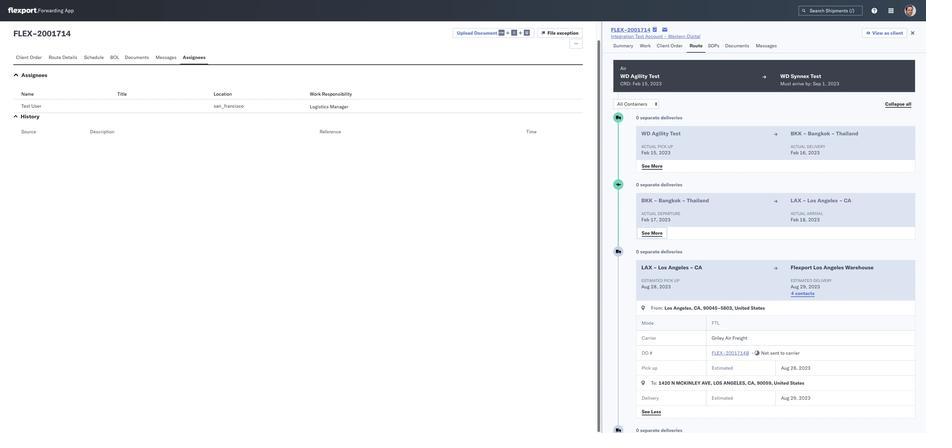 Task type: locate. For each thing, give the bounding box(es) containing it.
2 deliveries from the top
[[661, 182, 683, 188]]

mode
[[642, 320, 654, 326]]

1 vertical spatial see more
[[642, 230, 663, 236]]

1 horizontal spatial up
[[668, 144, 674, 149]]

2023 inside estimated delivery aug 29, 2023 4 contacts
[[809, 284, 821, 290]]

ca
[[845, 197, 852, 204], [695, 264, 703, 271]]

delivery
[[808, 144, 826, 149], [814, 278, 832, 283]]

lax - los angeles - ca
[[791, 197, 852, 204], [642, 264, 703, 271]]

1 deliveries from the top
[[661, 115, 683, 121]]

0 vertical spatial see more
[[642, 163, 663, 169]]

see more down actual pick up feb 15, 2023
[[642, 163, 663, 169]]

0 vertical spatial up
[[668, 144, 674, 149]]

1 horizontal spatial assignees
[[183, 54, 206, 60]]

bkk up 17,
[[642, 197, 653, 204]]

3 deliveries from the top
[[661, 249, 683, 255]]

1 horizontal spatial order
[[671, 43, 683, 49]]

client order
[[657, 43, 683, 49], [16, 54, 42, 60]]

bangkok up departure
[[659, 197, 682, 204]]

1 vertical spatial ca,
[[748, 380, 757, 386]]

western
[[669, 33, 686, 39]]

2 vertical spatial separate
[[641, 249, 660, 255]]

1 0 separate deliveries from the top
[[637, 115, 683, 121]]

1 vertical spatial order
[[30, 54, 42, 60]]

0 for lax - los angeles - ca
[[637, 249, 640, 255]]

0 separate deliveries up actual pick up feb 15, 2023
[[637, 115, 683, 121]]

flex- up integration
[[612, 26, 628, 33]]

order down western on the top right of page
[[671, 43, 683, 49]]

client
[[891, 30, 904, 36]]

1 horizontal spatial documents button
[[723, 40, 754, 53]]

2 vertical spatial up
[[653, 365, 658, 371]]

0 horizontal spatial order
[[30, 54, 42, 60]]

logistics
[[310, 104, 329, 110]]

29, up "4 contacts" button
[[801, 284, 808, 290]]

1 vertical spatial see
[[642, 230, 651, 236]]

feb for feb 18, 2023
[[791, 217, 799, 223]]

0 for wd agility test
[[637, 115, 640, 121]]

sep
[[814, 81, 822, 87]]

work
[[640, 43, 651, 49], [310, 91, 321, 97]]

4
[[792, 291, 795, 297]]

route down digital
[[690, 43, 703, 49]]

griley
[[712, 335, 725, 341]]

1 vertical spatial more
[[652, 230, 663, 236]]

test down flex-2001714
[[636, 33, 645, 39]]

2 vertical spatial deliveries
[[661, 249, 683, 255]]

actual
[[642, 144, 657, 149], [791, 144, 807, 149], [642, 211, 657, 216], [791, 211, 807, 216]]

up inside actual pick up feb 15, 2023
[[668, 144, 674, 149]]

manager
[[330, 104, 349, 110]]

assignees inside assignees button
[[183, 54, 206, 60]]

- inside the integration test account - western digital link
[[665, 33, 668, 39]]

lax - los angeles - ca up estimated pick up aug 28, 2023 on the bottom of the page
[[642, 264, 703, 271]]

work down the account
[[640, 43, 651, 49]]

28, up from:
[[651, 284, 659, 290]]

user
[[31, 103, 41, 109]]

1 vertical spatial agility
[[652, 130, 669, 137]]

1 vertical spatial 0 separate deliveries
[[637, 182, 683, 188]]

0 separate deliveries for los
[[637, 249, 683, 255]]

messages
[[757, 43, 778, 49], [156, 54, 177, 60]]

0 vertical spatial states
[[751, 305, 766, 311]]

more
[[652, 163, 663, 169], [652, 230, 663, 236]]

2023
[[651, 81, 662, 87], [829, 81, 840, 87], [660, 150, 671, 156], [809, 150, 821, 156], [660, 217, 671, 223], [809, 217, 821, 223], [660, 284, 672, 290], [809, 284, 821, 290], [800, 365, 811, 371], [800, 395, 811, 401]]

air right griley
[[726, 335, 732, 341]]

1 more from the top
[[652, 163, 663, 169]]

1 vertical spatial lax - los angeles - ca
[[642, 264, 703, 271]]

thailand
[[837, 130, 859, 137], [687, 197, 710, 204]]

actual inside actual departure feb 17, 2023
[[642, 211, 657, 216]]

states
[[751, 305, 766, 311], [791, 380, 805, 386]]

client order down flex
[[16, 54, 42, 60]]

bkk - bangkok - thailand up departure
[[642, 197, 710, 204]]

feb inside actual departure feb 17, 2023
[[642, 217, 650, 223]]

0 vertical spatial assignees
[[183, 54, 206, 60]]

see inside button
[[642, 409, 651, 415]]

ftl
[[712, 320, 720, 326]]

0 horizontal spatial lax
[[642, 264, 653, 271]]

Search Shipments (/) text field
[[799, 6, 864, 16]]

3 see from the top
[[642, 409, 651, 415]]

deliveries for bangkok
[[661, 182, 683, 188]]

actual for 18,
[[791, 211, 807, 216]]

description
[[90, 129, 115, 135]]

flexport. image
[[8, 7, 38, 14]]

15,
[[642, 81, 650, 87], [651, 150, 658, 156]]

estimated down los
[[712, 395, 734, 401]]

documents button right bol
[[122, 51, 153, 64]]

history
[[21, 113, 39, 120]]

actual for 16,
[[791, 144, 807, 149]]

2 0 from the top
[[637, 182, 640, 188]]

0 vertical spatial ca
[[845, 197, 852, 204]]

1 horizontal spatial air
[[726, 335, 732, 341]]

see more button
[[638, 161, 667, 171], [638, 228, 667, 238]]

deliveries
[[661, 115, 683, 121], [661, 182, 683, 188], [661, 249, 683, 255]]

client order down western on the top right of page
[[657, 43, 683, 49]]

0 vertical spatial 0
[[637, 115, 640, 121]]

test
[[636, 33, 645, 39], [650, 73, 660, 79], [811, 73, 822, 79], [21, 103, 30, 109], [671, 130, 681, 137]]

1 horizontal spatial wd
[[642, 130, 651, 137]]

flex- for 2001714
[[612, 26, 628, 33]]

see more button down 17,
[[638, 228, 667, 238]]

2 see more from the top
[[642, 230, 663, 236]]

1 vertical spatial deliveries
[[661, 182, 683, 188]]

0 separate deliveries for bangkok
[[637, 182, 683, 188]]

pick
[[658, 144, 667, 149], [665, 278, 674, 283]]

1 vertical spatial bkk
[[642, 197, 653, 204]]

delivery up "16,"
[[808, 144, 826, 149]]

route left the details at the left top of the page
[[49, 54, 61, 60]]

0 vertical spatial separate
[[641, 115, 660, 121]]

flex- down griley
[[712, 350, 726, 356]]

1 see more from the top
[[642, 163, 663, 169]]

1 horizontal spatial documents
[[726, 43, 750, 49]]

flex-2001714
[[612, 26, 651, 33]]

delivery down the flexport los angeles warehouse at the bottom right of page
[[814, 278, 832, 283]]

3 separate from the top
[[641, 249, 660, 255]]

synnex
[[791, 73, 810, 79]]

bangkok
[[809, 130, 831, 137], [659, 197, 682, 204]]

see more down 17,
[[642, 230, 663, 236]]

2 see more button from the top
[[638, 228, 667, 238]]

0 vertical spatial delivery
[[808, 144, 826, 149]]

#
[[650, 350, 653, 356]]

route details button
[[46, 51, 82, 64]]

client for left client order "button"
[[16, 54, 29, 60]]

0 horizontal spatial 29,
[[791, 395, 799, 401]]

2 vertical spatial 0
[[637, 249, 640, 255]]

client for the rightmost client order "button"
[[657, 43, 670, 49]]

separate for bkk
[[641, 182, 660, 188]]

see more button for wd
[[638, 161, 667, 171]]

client down flex
[[16, 54, 29, 60]]

1 vertical spatial lax
[[642, 264, 653, 271]]

0 horizontal spatial documents
[[125, 54, 149, 60]]

0 vertical spatial bkk
[[791, 130, 803, 137]]

3 0 from the top
[[637, 249, 640, 255]]

2023 inside actual pick up feb 15, 2023
[[660, 150, 671, 156]]

bangkok up actual delivery feb 16, 2023 at right top
[[809, 130, 831, 137]]

0 vertical spatial flex-
[[612, 26, 628, 33]]

2 horizontal spatial wd
[[781, 73, 790, 79]]

actual inside actual delivery feb 16, 2023
[[791, 144, 807, 149]]

flex- for 2001714b
[[712, 350, 726, 356]]

to
[[781, 350, 785, 356]]

bkk - bangkok - thailand up actual delivery feb 16, 2023 at right top
[[791, 130, 859, 137]]

1 vertical spatial bangkok
[[659, 197, 682, 204]]

actual for 17,
[[642, 211, 657, 216]]

wd agility test up the crd: feb 15, 2023
[[621, 73, 660, 79]]

client order button down flex
[[13, 51, 46, 64]]

2001714
[[628, 26, 651, 33], [37, 28, 71, 38]]

documents button right sops
[[723, 40, 754, 53]]

collapse all button
[[882, 99, 916, 109]]

wd up must
[[781, 73, 790, 79]]

pick inside actual pick up feb 15, 2023
[[658, 144, 667, 149]]

0 vertical spatial 28,
[[651, 284, 659, 290]]

0 vertical spatial client order
[[657, 43, 683, 49]]

wd up crd:
[[621, 73, 630, 79]]

lax up actual arrival feb 18, 2023
[[791, 197, 802, 204]]

0 separate deliveries
[[637, 115, 683, 121], [637, 182, 683, 188], [637, 249, 683, 255]]

28,
[[651, 284, 659, 290], [791, 365, 799, 371]]

0 vertical spatial 0 separate deliveries
[[637, 115, 683, 121]]

documents
[[726, 43, 750, 49], [125, 54, 149, 60]]

0 vertical spatial 29,
[[801, 284, 808, 290]]

29, down aug 28, 2023
[[791, 395, 799, 401]]

separate for lax
[[641, 249, 660, 255]]

0 horizontal spatial messages button
[[153, 51, 180, 64]]

1 horizontal spatial client
[[657, 43, 670, 49]]

1 vertical spatial flex-
[[712, 350, 726, 356]]

0 vertical spatial pick
[[658, 144, 667, 149]]

documents button
[[723, 40, 754, 53], [122, 51, 153, 64]]

flex-
[[612, 26, 628, 33], [712, 350, 726, 356]]

2001714 down forwarding app
[[37, 28, 71, 38]]

1 vertical spatial pick
[[665, 278, 674, 283]]

route for route
[[690, 43, 703, 49]]

order down flex - 2001714 on the top of page
[[30, 54, 42, 60]]

2 see from the top
[[642, 230, 651, 236]]

see more button for bkk
[[638, 228, 667, 238]]

0 vertical spatial 15,
[[642, 81, 650, 87]]

united right the 5803,
[[735, 305, 750, 311]]

delivery inside actual delivery feb 16, 2023
[[808, 144, 826, 149]]

client down the integration test account - western digital link at the right top of the page
[[657, 43, 670, 49]]

angeles
[[818, 197, 839, 204], [669, 264, 689, 271], [824, 264, 845, 271]]

see down actual departure feb 17, 2023
[[642, 230, 651, 236]]

angeles,
[[674, 305, 693, 311]]

0 vertical spatial more
[[652, 163, 663, 169]]

1 vertical spatial client order
[[16, 54, 42, 60]]

bkk up actual delivery feb 16, 2023 at right top
[[791, 130, 803, 137]]

carrier
[[787, 350, 800, 356]]

0 vertical spatial wd agility test
[[621, 73, 660, 79]]

1 vertical spatial 0
[[637, 182, 640, 188]]

work up logistics at left
[[310, 91, 321, 97]]

client order button down western on the top right of page
[[655, 40, 688, 53]]

0 vertical spatial united
[[735, 305, 750, 311]]

1 vertical spatial 15,
[[651, 150, 658, 156]]

feb for feb 17, 2023
[[642, 217, 650, 223]]

28, down carrier
[[791, 365, 799, 371]]

1 vertical spatial up
[[675, 278, 680, 283]]

logistics manager
[[310, 104, 349, 110]]

states down aug 28, 2023
[[791, 380, 805, 386]]

work for work responsibility
[[310, 91, 321, 97]]

1 vertical spatial wd agility test
[[642, 130, 681, 137]]

17,
[[651, 217, 658, 223]]

route
[[690, 43, 703, 49], [49, 54, 61, 60]]

ca, left the 90059,
[[748, 380, 757, 386]]

see more for bkk
[[642, 230, 663, 236]]

see more for wd
[[642, 163, 663, 169]]

united right the 90059,
[[775, 380, 790, 386]]

test up actual pick up feb 15, 2023
[[671, 130, 681, 137]]

0 vertical spatial lax - los angeles - ca
[[791, 197, 852, 204]]

2001714 up the account
[[628, 26, 651, 33]]

see left less on the bottom right of the page
[[642, 409, 651, 415]]

0 separate deliveries up departure
[[637, 182, 683, 188]]

documents right sops "button"
[[726, 43, 750, 49]]

up for los
[[675, 278, 680, 283]]

2001714b
[[726, 350, 750, 356]]

see for -
[[642, 230, 651, 236]]

reference
[[320, 129, 341, 135]]

2 horizontal spatial up
[[675, 278, 680, 283]]

estimated up from:
[[642, 278, 664, 283]]

0
[[637, 115, 640, 121], [637, 182, 640, 188], [637, 249, 640, 255]]

wd
[[621, 73, 630, 79], [781, 73, 790, 79], [642, 130, 651, 137]]

bkk
[[791, 130, 803, 137], [642, 197, 653, 204]]

1 separate from the top
[[641, 115, 660, 121]]

see more button down actual pick up feb 15, 2023
[[638, 161, 667, 171]]

29, inside estimated delivery aug 29, 2023 4 contacts
[[801, 284, 808, 290]]

1 vertical spatial thailand
[[687, 197, 710, 204]]

actual inside actual pick up feb 15, 2023
[[642, 144, 657, 149]]

angeles up estimated pick up aug 28, 2023 on the bottom of the page
[[669, 264, 689, 271]]

wd up actual pick up feb 15, 2023
[[642, 130, 651, 137]]

see more
[[642, 163, 663, 169], [642, 230, 663, 236]]

separate
[[641, 115, 660, 121], [641, 182, 660, 188], [641, 249, 660, 255]]

0 horizontal spatial states
[[751, 305, 766, 311]]

2 separate from the top
[[641, 182, 660, 188]]

documents right bol button
[[125, 54, 149, 60]]

feb
[[633, 81, 641, 87], [642, 150, 650, 156], [791, 150, 799, 156], [642, 217, 650, 223], [791, 217, 799, 223]]

up inside estimated pick up aug 28, 2023
[[675, 278, 680, 283]]

schedule button
[[82, 51, 108, 64]]

states right the 5803,
[[751, 305, 766, 311]]

pick inside estimated pick up aug 28, 2023
[[665, 278, 674, 283]]

1 horizontal spatial work
[[640, 43, 651, 49]]

0 horizontal spatial thailand
[[687, 197, 710, 204]]

more down 17,
[[652, 230, 663, 236]]

test user
[[21, 103, 41, 109]]

integration test account - western digital
[[612, 33, 701, 39]]

wd agility test up actual pick up feb 15, 2023
[[642, 130, 681, 137]]

route inside route details 'button'
[[49, 54, 61, 60]]

0 separate deliveries up estimated pick up aug 28, 2023 on the bottom of the page
[[637, 249, 683, 255]]

wd agility test
[[621, 73, 660, 79], [642, 130, 681, 137]]

summary
[[614, 43, 634, 49]]

3 0 separate deliveries from the top
[[637, 249, 683, 255]]

more for -
[[652, 230, 663, 236]]

source
[[21, 129, 36, 135]]

pick
[[642, 365, 651, 371]]

1 0 from the top
[[637, 115, 640, 121]]

0 horizontal spatial bkk - bangkok - thailand
[[642, 197, 710, 204]]

0 horizontal spatial documents button
[[122, 51, 153, 64]]

0 horizontal spatial route
[[49, 54, 61, 60]]

air
[[621, 65, 627, 71], [726, 335, 732, 341]]

pick for test
[[658, 144, 667, 149]]

1 vertical spatial messages
[[156, 54, 177, 60]]

estimated
[[642, 278, 664, 283], [791, 278, 813, 283], [712, 365, 734, 371], [712, 395, 734, 401]]

1 horizontal spatial lax
[[791, 197, 802, 204]]

2 more from the top
[[652, 230, 663, 236]]

more down actual pick up feb 15, 2023
[[652, 163, 663, 169]]

1 horizontal spatial route
[[690, 43, 703, 49]]

from:
[[652, 305, 664, 311]]

pick for los
[[665, 278, 674, 283]]

0 vertical spatial route
[[690, 43, 703, 49]]

agility up actual pick up feb 15, 2023
[[652, 130, 669, 137]]

history button
[[21, 113, 39, 120]]

2 0 separate deliveries from the top
[[637, 182, 683, 188]]

0 horizontal spatial client order
[[16, 54, 42, 60]]

los up arrival
[[808, 197, 817, 204]]

0 horizontal spatial agility
[[631, 73, 648, 79]]

1 horizontal spatial 15,
[[651, 150, 658, 156]]

2023 inside actual departure feb 17, 2023
[[660, 217, 671, 223]]

air up crd:
[[621, 65, 627, 71]]

lax - los angeles - ca up arrival
[[791, 197, 852, 204]]

actual inside actual arrival feb 18, 2023
[[791, 211, 807, 216]]

28, inside estimated pick up aug 28, 2023
[[651, 284, 659, 290]]

0 horizontal spatial 28,
[[651, 284, 659, 290]]

route inside route button
[[690, 43, 703, 49]]

0 horizontal spatial bangkok
[[659, 197, 682, 204]]

location
[[214, 91, 232, 97]]

1 see more button from the top
[[638, 161, 667, 171]]

1 vertical spatial delivery
[[814, 278, 832, 283]]

0 horizontal spatial messages
[[156, 54, 177, 60]]

delivery inside estimated delivery aug 29, 2023 4 contacts
[[814, 278, 832, 283]]

1 vertical spatial see more button
[[638, 228, 667, 238]]

1 vertical spatial route
[[49, 54, 61, 60]]

feb inside actual arrival feb 18, 2023
[[791, 217, 799, 223]]

agility up the crd: feb 15, 2023
[[631, 73, 648, 79]]

1 horizontal spatial bangkok
[[809, 130, 831, 137]]

feb inside actual delivery feb 16, 2023
[[791, 150, 799, 156]]

0 separate deliveries for test
[[637, 115, 683, 121]]

0 vertical spatial assignees button
[[180, 51, 208, 64]]

ca, left 90045-
[[695, 305, 703, 311]]

0 vertical spatial air
[[621, 65, 627, 71]]

0 vertical spatial thailand
[[837, 130, 859, 137]]

0 horizontal spatial air
[[621, 65, 627, 71]]

1 vertical spatial states
[[791, 380, 805, 386]]

estimated up "4 contacts" button
[[791, 278, 813, 283]]

work inside button
[[640, 43, 651, 49]]

lax up estimated pick up aug 28, 2023 on the bottom of the page
[[642, 264, 653, 271]]

see down actual pick up feb 15, 2023
[[642, 163, 651, 169]]

all
[[907, 101, 912, 107]]

not
[[762, 350, 770, 356]]

collapse all
[[886, 101, 912, 107]]



Task type: describe. For each thing, give the bounding box(es) containing it.
1 vertical spatial united
[[775, 380, 790, 386]]

1 horizontal spatial agility
[[652, 130, 669, 137]]

forwarding
[[38, 7, 63, 14]]

los
[[714, 380, 723, 386]]

up for test
[[668, 144, 674, 149]]

delivery
[[642, 395, 660, 401]]

by:
[[806, 81, 813, 87]]

arrive
[[793, 81, 805, 87]]

work button
[[638, 40, 655, 53]]

route button
[[688, 40, 706, 53]]

actual arrival feb 18, 2023
[[791, 211, 824, 223]]

pick up
[[642, 365, 658, 371]]

90045-
[[704, 305, 721, 311]]

collapse
[[886, 101, 906, 107]]

test up sep
[[811, 73, 822, 79]]

aug inside estimated pick up aug 28, 2023
[[642, 284, 650, 290]]

schedule
[[84, 54, 104, 60]]

route details
[[49, 54, 77, 60]]

time
[[527, 129, 537, 135]]

0 horizontal spatial wd
[[621, 73, 630, 79]]

as
[[885, 30, 890, 36]]

delivery for wd agility test
[[808, 144, 826, 149]]

0 horizontal spatial 2001714
[[37, 28, 71, 38]]

deliveries for test
[[661, 115, 683, 121]]

digital
[[687, 33, 701, 39]]

do #
[[642, 350, 653, 356]]

0 horizontal spatial assignees button
[[21, 72, 47, 78]]

work for work
[[640, 43, 651, 49]]

1 vertical spatial assignees
[[21, 72, 47, 78]]

sent
[[771, 350, 780, 356]]

to: 1420 n mckinley ave, los angeles, ca, 90059, united states
[[652, 380, 805, 386]]

san_francisco
[[214, 103, 244, 109]]

1 horizontal spatial states
[[791, 380, 805, 386]]

0 vertical spatial agility
[[631, 73, 648, 79]]

title
[[118, 91, 127, 97]]

0 horizontal spatial client order button
[[13, 51, 46, 64]]

90059,
[[758, 380, 774, 386]]

upload
[[458, 30, 473, 36]]

0 horizontal spatial ca,
[[695, 305, 703, 311]]

0 for bkk - bangkok - thailand
[[637, 182, 640, 188]]

actual delivery feb 16, 2023
[[791, 144, 826, 156]]

view as client
[[873, 30, 904, 36]]

flex-2001714 link
[[612, 26, 651, 33]]

4 contacts button
[[791, 290, 816, 297]]

1 horizontal spatial ca
[[845, 197, 852, 204]]

view as client button
[[863, 28, 908, 38]]

aug inside estimated delivery aug 29, 2023 4 contacts
[[791, 284, 800, 290]]

order for left client order "button"
[[30, 54, 42, 60]]

forwarding app link
[[8, 7, 74, 14]]

responsibility
[[322, 91, 352, 97]]

flexport los angeles warehouse
[[791, 264, 875, 271]]

departure
[[658, 211, 681, 216]]

separate for wd
[[641, 115, 660, 121]]

order for the rightmost client order "button"
[[671, 43, 683, 49]]

warehouse
[[846, 264, 875, 271]]

view
[[873, 30, 884, 36]]

15, inside actual pick up feb 15, 2023
[[651, 150, 658, 156]]

1 horizontal spatial 2001714
[[628, 26, 651, 33]]

1 vertical spatial 29,
[[791, 395, 799, 401]]

aug 29, 2023
[[782, 395, 811, 401]]

document
[[475, 30, 498, 36]]

must arrive by: sep 1, 2023
[[781, 81, 840, 87]]

flex-2001714b
[[712, 350, 750, 356]]

contacts
[[796, 291, 815, 297]]

feb inside actual pick up feb 15, 2023
[[642, 150, 650, 156]]

see less
[[642, 409, 662, 415]]

1 vertical spatial bkk - bangkok - thailand
[[642, 197, 710, 204]]

mckinley
[[677, 380, 701, 386]]

sops
[[709, 43, 720, 49]]

not sent to carrier
[[762, 350, 800, 356]]

0 horizontal spatial united
[[735, 305, 750, 311]]

sops button
[[706, 40, 723, 53]]

angeles left warehouse
[[824, 264, 845, 271]]

exception
[[557, 30, 579, 36]]

upload document button
[[453, 28, 535, 38]]

aug 28, 2023
[[782, 365, 811, 371]]

griley air freight
[[712, 335, 748, 341]]

work responsibility
[[310, 91, 352, 97]]

bol
[[110, 54, 119, 60]]

freight
[[733, 335, 748, 341]]

route for route details
[[49, 54, 61, 60]]

angeles,
[[724, 380, 747, 386]]

see less button
[[638, 407, 666, 417]]

1 horizontal spatial thailand
[[837, 130, 859, 137]]

1 horizontal spatial bkk
[[791, 130, 803, 137]]

5803,
[[721, 305, 734, 311]]

flex-2001714b button
[[712, 350, 750, 356]]

0 horizontal spatial ca
[[695, 264, 703, 271]]

flex - 2001714
[[13, 28, 71, 38]]

file exception
[[548, 30, 579, 36]]

1 vertical spatial air
[[726, 335, 732, 341]]

0 vertical spatial bangkok
[[809, 130, 831, 137]]

from: los angeles, ca, 90045-5803, united states
[[652, 305, 766, 311]]

details
[[62, 54, 77, 60]]

flex
[[13, 28, 32, 38]]

delivery for lax - los angeles - ca
[[814, 278, 832, 283]]

2023 inside actual arrival feb 18, 2023
[[809, 217, 821, 223]]

estimated inside estimated delivery aug 29, 2023 4 contacts
[[791, 278, 813, 283]]

test up the crd: feb 15, 2023
[[650, 73, 660, 79]]

upload document
[[458, 30, 498, 36]]

actual for feb
[[642, 144, 657, 149]]

estimated up los
[[712, 365, 734, 371]]

1 vertical spatial 28,
[[791, 365, 799, 371]]

integration test account - western digital link
[[612, 33, 701, 40]]

16,
[[801, 150, 808, 156]]

deliveries for los
[[661, 249, 683, 255]]

flexport
[[791, 264, 813, 271]]

app
[[65, 7, 74, 14]]

0 horizontal spatial up
[[653, 365, 658, 371]]

1420
[[659, 380, 671, 386]]

estimated delivery aug 29, 2023 4 contacts
[[791, 278, 832, 297]]

1 horizontal spatial messages button
[[754, 40, 781, 53]]

actual departure feb 17, 2023
[[642, 211, 681, 223]]

less
[[652, 409, 662, 415]]

1 horizontal spatial lax - los angeles - ca
[[791, 197, 852, 204]]

0 vertical spatial messages
[[757, 43, 778, 49]]

see for angeles
[[642, 409, 651, 415]]

carrier
[[642, 335, 657, 341]]

2023 inside actual delivery feb 16, 2023
[[809, 150, 821, 156]]

1 see from the top
[[642, 163, 651, 169]]

•
[[752, 350, 754, 356]]

1,
[[823, 81, 827, 87]]

name
[[21, 91, 34, 97]]

los right from:
[[665, 305, 673, 311]]

1 horizontal spatial client order
[[657, 43, 683, 49]]

wd synnex test
[[781, 73, 822, 79]]

account
[[646, 33, 663, 39]]

ave,
[[702, 380, 713, 386]]

0 vertical spatial bkk - bangkok - thailand
[[791, 130, 859, 137]]

must
[[781, 81, 792, 87]]

feb for feb 16, 2023
[[791, 150, 799, 156]]

0 vertical spatial documents
[[726, 43, 750, 49]]

angeles up arrival
[[818, 197, 839, 204]]

test left user
[[21, 103, 30, 109]]

0 vertical spatial lax
[[791, 197, 802, 204]]

2023 inside estimated pick up aug 28, 2023
[[660, 284, 672, 290]]

more for agility
[[652, 163, 663, 169]]

los right flexport
[[814, 264, 823, 271]]

1 horizontal spatial assignees button
[[180, 51, 208, 64]]

estimated inside estimated pick up aug 28, 2023
[[642, 278, 664, 283]]

do
[[642, 350, 649, 356]]

0 horizontal spatial 15,
[[642, 81, 650, 87]]

1 horizontal spatial client order button
[[655, 40, 688, 53]]

los up estimated pick up aug 28, 2023 on the bottom of the page
[[659, 264, 668, 271]]



Task type: vqa. For each thing, say whether or not it's contained in the screenshot.
'Flexport Los Angeles Warehouse' on the bottom right
yes



